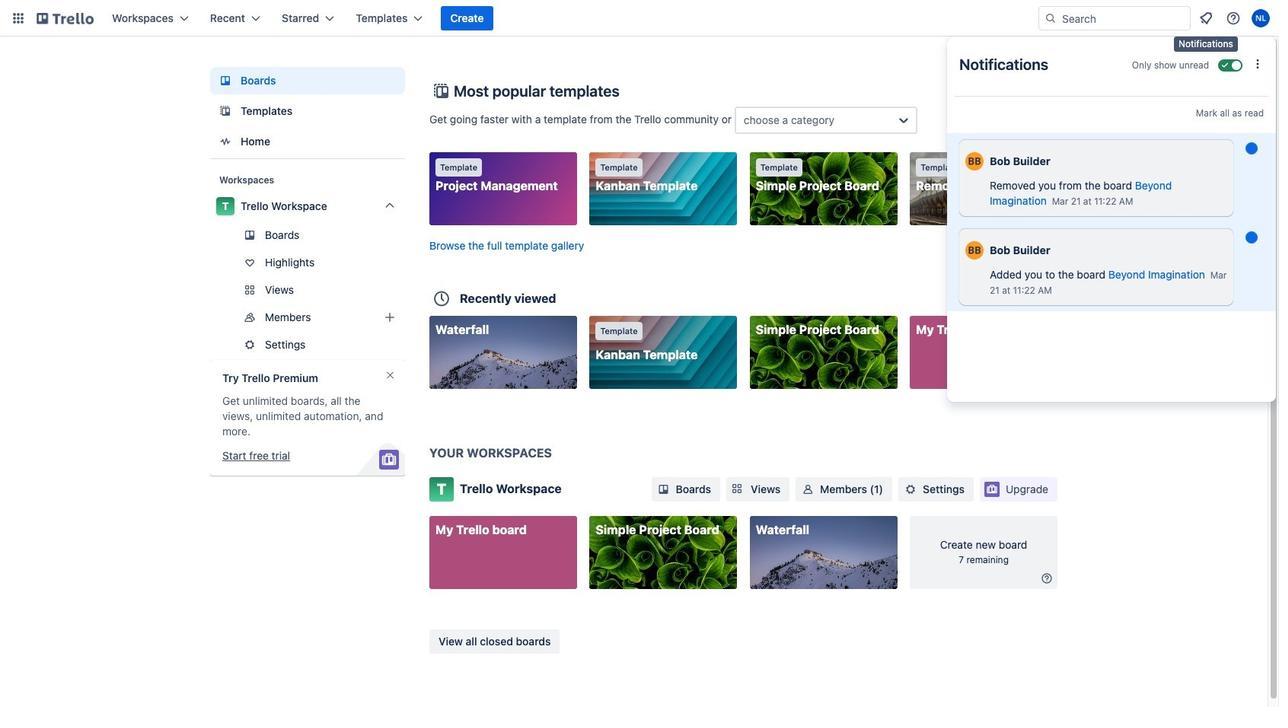Task type: locate. For each thing, give the bounding box(es) containing it.
1 vertical spatial sm image
[[1040, 571, 1055, 587]]

tooltip
[[1175, 37, 1239, 51]]

sm image
[[656, 482, 672, 497], [904, 482, 919, 497]]

search image
[[1045, 12, 1057, 24]]

sm image
[[801, 482, 816, 497], [1040, 571, 1055, 587]]

1 horizontal spatial sm image
[[1040, 571, 1055, 587]]

bob builder (bobbuilder40) image
[[966, 239, 984, 262]]

board image
[[216, 72, 235, 90]]

0 horizontal spatial sm image
[[656, 482, 672, 497]]

primary element
[[0, 0, 1280, 37]]

Search field
[[1057, 8, 1191, 29]]

noah lott (noahlott1) image
[[1253, 9, 1271, 27]]

1 horizontal spatial sm image
[[904, 482, 919, 497]]

2 sm image from the left
[[904, 482, 919, 497]]

0 vertical spatial sm image
[[801, 482, 816, 497]]

open information menu image
[[1227, 11, 1242, 26]]

home image
[[216, 133, 235, 151]]



Task type: vqa. For each thing, say whether or not it's contained in the screenshot.
"1-" within the "BOARD NAME" Text Box
no



Task type: describe. For each thing, give the bounding box(es) containing it.
back to home image
[[37, 6, 94, 30]]

0 notifications image
[[1198, 9, 1216, 27]]

template board image
[[216, 102, 235, 120]]

0 horizontal spatial sm image
[[801, 482, 816, 497]]

1 sm image from the left
[[656, 482, 672, 497]]

add image
[[381, 309, 399, 327]]

bob builder (bobbuilder40) image
[[966, 150, 984, 173]]



